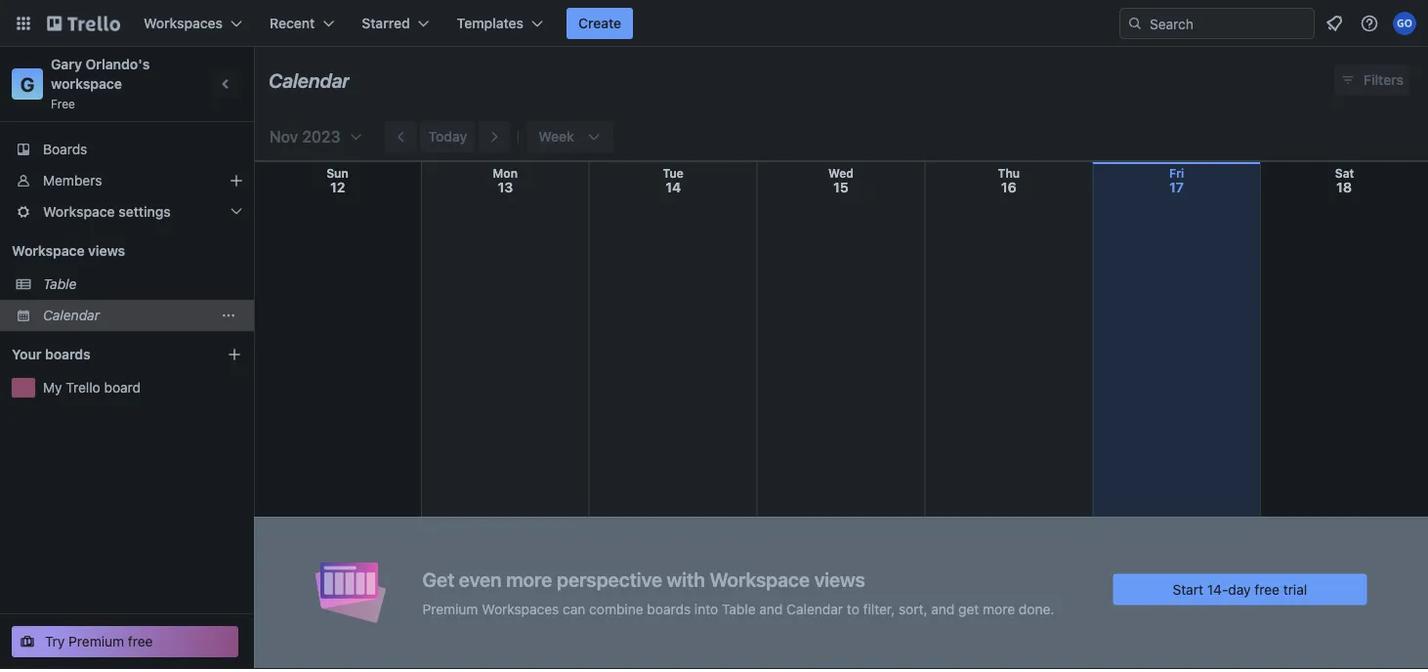 Task type: describe. For each thing, give the bounding box(es) containing it.
day
[[1228, 581, 1251, 597]]

add board image
[[227, 347, 242, 362]]

12
[[330, 179, 345, 195]]

1 horizontal spatial more
[[983, 601, 1015, 617]]

g
[[20, 72, 34, 95]]

trial
[[1283, 581, 1307, 597]]

0 notifications image
[[1323, 12, 1346, 35]]

recent
[[270, 15, 315, 31]]

board
[[104, 380, 141, 396]]

get
[[423, 568, 455, 591]]

filter,
[[863, 601, 895, 617]]

15
[[833, 179, 849, 195]]

your boards
[[12, 346, 91, 362]]

1 vertical spatial calendar
[[43, 307, 100, 323]]

calendar inside get even more perspective with workspace views premium workspaces can combine boards into table and calendar to filter, sort, and get more done.
[[787, 601, 843, 617]]

create button
[[567, 8, 633, 39]]

workspaces inside popup button
[[144, 15, 223, 31]]

workspace for workspace settings
[[43, 204, 115, 220]]

wed
[[828, 167, 854, 180]]

can
[[563, 601, 586, 617]]

filters
[[1364, 72, 1404, 88]]

nov
[[270, 127, 298, 146]]

17
[[1169, 179, 1184, 195]]

gary
[[51, 56, 82, 72]]

your
[[12, 346, 42, 362]]

try premium free button
[[12, 626, 238, 657]]

thu
[[998, 167, 1020, 180]]

sort,
[[899, 601, 928, 617]]

tue
[[663, 167, 684, 180]]

starred
[[362, 15, 410, 31]]

into
[[695, 601, 718, 617]]

Search field
[[1143, 9, 1314, 38]]

back to home image
[[47, 8, 120, 39]]

gary orlando (garyorlando) image
[[1393, 12, 1417, 35]]

premium inside button
[[69, 634, 124, 650]]

starred button
[[350, 8, 441, 39]]

0 vertical spatial calendar
[[269, 68, 350, 91]]

get
[[959, 601, 979, 617]]

primary element
[[0, 0, 1428, 47]]

0 vertical spatial views
[[88, 243, 125, 259]]

recent button
[[258, 8, 346, 39]]

workspace settings
[[43, 204, 171, 220]]

workspaces inside get even more perspective with workspace views premium workspaces can combine boards into table and calendar to filter, sort, and get more done.
[[482, 601, 559, 617]]

sun
[[326, 167, 349, 180]]

search image
[[1127, 16, 1143, 31]]

views inside get even more perspective with workspace views premium workspaces can combine boards into table and calendar to filter, sort, and get more done.
[[814, 568, 865, 591]]

perspective
[[557, 568, 662, 591]]

workspace views
[[12, 243, 125, 259]]

0 vertical spatial more
[[506, 568, 552, 591]]

nov 2023
[[270, 127, 341, 146]]

calendar link
[[43, 306, 211, 325]]

templates
[[457, 15, 524, 31]]



Task type: locate. For each thing, give the bounding box(es) containing it.
1 vertical spatial boards
[[647, 601, 691, 617]]

1 horizontal spatial and
[[931, 601, 955, 617]]

0 horizontal spatial boards
[[45, 346, 91, 362]]

and left get
[[931, 601, 955, 617]]

start
[[1173, 581, 1204, 597]]

2023
[[302, 127, 341, 146]]

free
[[1255, 581, 1280, 597], [128, 634, 153, 650]]

settings
[[119, 204, 171, 220]]

premium inside get even more perspective with workspace views premium workspaces can combine boards into table and calendar to filter, sort, and get more done.
[[423, 601, 478, 617]]

free inside button
[[128, 634, 153, 650]]

2 vertical spatial workspace
[[710, 568, 810, 591]]

premium down get
[[423, 601, 478, 617]]

0 vertical spatial workspace
[[43, 204, 115, 220]]

with
[[667, 568, 705, 591]]

0 horizontal spatial more
[[506, 568, 552, 591]]

workspace up into
[[710, 568, 810, 591]]

16
[[1001, 179, 1017, 195]]

workspaces up workspace navigation collapse icon
[[144, 15, 223, 31]]

gary orlando's workspace free
[[51, 56, 153, 110]]

boards inside get even more perspective with workspace views premium workspaces can combine boards into table and calendar to filter, sort, and get more done.
[[647, 601, 691, 617]]

calendar
[[269, 68, 350, 91], [43, 307, 100, 323], [787, 601, 843, 617]]

0 vertical spatial workspaces
[[144, 15, 223, 31]]

2 and from the left
[[931, 601, 955, 617]]

1 vertical spatial table
[[722, 601, 756, 617]]

your boards with 1 items element
[[12, 343, 197, 366]]

week
[[539, 128, 574, 145]]

table inside get even more perspective with workspace views premium workspaces can combine boards into table and calendar to filter, sort, and get more done.
[[722, 601, 756, 617]]

0 horizontal spatial free
[[128, 634, 153, 650]]

workspace inside dropdown button
[[43, 204, 115, 220]]

members link
[[0, 165, 254, 196]]

1 horizontal spatial boards
[[647, 601, 691, 617]]

sat
[[1335, 167, 1354, 180]]

workspace
[[51, 76, 122, 92]]

workspaces down even
[[482, 601, 559, 617]]

18
[[1337, 179, 1352, 195]]

my trello board link
[[43, 378, 242, 398]]

today button
[[421, 121, 475, 152]]

14
[[666, 179, 681, 195]]

1 horizontal spatial premium
[[423, 601, 478, 617]]

0 vertical spatial boards
[[45, 346, 91, 362]]

13
[[498, 179, 513, 195]]

2 vertical spatial calendar
[[787, 601, 843, 617]]

free
[[51, 97, 75, 110]]

premium
[[423, 601, 478, 617], [69, 634, 124, 650]]

1 horizontal spatial views
[[814, 568, 865, 591]]

workspace settings button
[[0, 196, 254, 228]]

1 vertical spatial views
[[814, 568, 865, 591]]

views up to
[[814, 568, 865, 591]]

try
[[45, 634, 65, 650]]

start 14-day free trial
[[1173, 581, 1307, 597]]

1 horizontal spatial calendar
[[269, 68, 350, 91]]

0 horizontal spatial table
[[43, 276, 77, 292]]

0 vertical spatial table
[[43, 276, 77, 292]]

get even more perspective with workspace views premium workspaces can combine boards into table and calendar to filter, sort, and get more done.
[[423, 568, 1054, 617]]

workspace for workspace views
[[12, 243, 85, 259]]

orlando's
[[86, 56, 150, 72]]

templates button
[[445, 8, 555, 39]]

my trello board
[[43, 380, 141, 396]]

views down workspace settings
[[88, 243, 125, 259]]

1 horizontal spatial free
[[1255, 581, 1280, 597]]

mon
[[493, 167, 518, 180]]

even
[[459, 568, 502, 591]]

and right into
[[759, 601, 783, 617]]

0 horizontal spatial premium
[[69, 634, 124, 650]]

1 and from the left
[[759, 601, 783, 617]]

Calendar text field
[[269, 62, 350, 99]]

0 horizontal spatial views
[[88, 243, 125, 259]]

start 14-day free trial link
[[1113, 574, 1367, 605]]

1 vertical spatial workspaces
[[482, 601, 559, 617]]

my
[[43, 380, 62, 396]]

fri
[[1169, 167, 1184, 180]]

more
[[506, 568, 552, 591], [983, 601, 1015, 617]]

0 vertical spatial premium
[[423, 601, 478, 617]]

1 vertical spatial premium
[[69, 634, 124, 650]]

table right into
[[722, 601, 756, 617]]

boards up my
[[45, 346, 91, 362]]

workspace
[[43, 204, 115, 220], [12, 243, 85, 259], [710, 568, 810, 591]]

1 vertical spatial workspace
[[12, 243, 85, 259]]

workspace down members
[[43, 204, 115, 220]]

calendar left to
[[787, 601, 843, 617]]

workspaces
[[144, 15, 223, 31], [482, 601, 559, 617]]

today
[[428, 128, 467, 145]]

1 vertical spatial free
[[128, 634, 153, 650]]

table down workspace views
[[43, 276, 77, 292]]

switch to… image
[[14, 14, 33, 33]]

boards
[[43, 141, 87, 157]]

more right get
[[983, 601, 1015, 617]]

workspace inside get even more perspective with workspace views premium workspaces can combine boards into table and calendar to filter, sort, and get more done.
[[710, 568, 810, 591]]

g link
[[12, 68, 43, 100]]

week button
[[527, 121, 613, 152]]

free right the try
[[128, 634, 153, 650]]

trello
[[66, 380, 100, 396]]

0 vertical spatial free
[[1255, 581, 1280, 597]]

calendar down the 'recent' dropdown button
[[269, 68, 350, 91]]

1 horizontal spatial table
[[722, 601, 756, 617]]

calendar up your boards
[[43, 307, 100, 323]]

filters button
[[1335, 64, 1410, 96]]

done.
[[1019, 601, 1054, 617]]

14-
[[1207, 581, 1228, 597]]

views
[[88, 243, 125, 259], [814, 568, 865, 591]]

to
[[847, 601, 860, 617]]

0 horizontal spatial calendar
[[43, 307, 100, 323]]

create
[[578, 15, 621, 31]]

0 horizontal spatial workspaces
[[144, 15, 223, 31]]

1 vertical spatial more
[[983, 601, 1015, 617]]

gary orlando's workspace link
[[51, 56, 153, 92]]

premium right the try
[[69, 634, 124, 650]]

table link
[[43, 275, 242, 294]]

members
[[43, 172, 102, 189]]

boards
[[45, 346, 91, 362], [647, 601, 691, 617]]

try premium free
[[45, 634, 153, 650]]

open information menu image
[[1360, 14, 1379, 33]]

table
[[43, 276, 77, 292], [722, 601, 756, 617]]

0 horizontal spatial and
[[759, 601, 783, 617]]

nov 2023 button
[[262, 121, 364, 152]]

more right even
[[506, 568, 552, 591]]

free right day
[[1255, 581, 1280, 597]]

boards down with
[[647, 601, 691, 617]]

workspace actions menu image
[[221, 308, 236, 323]]

boards link
[[0, 134, 254, 165]]

2 horizontal spatial calendar
[[787, 601, 843, 617]]

workspaces button
[[132, 8, 254, 39]]

and
[[759, 601, 783, 617], [931, 601, 955, 617]]

workspace down workspace settings
[[12, 243, 85, 259]]

workspace navigation collapse icon image
[[213, 70, 240, 98]]

combine
[[589, 601, 643, 617]]

1 horizontal spatial workspaces
[[482, 601, 559, 617]]



Task type: vqa. For each thing, say whether or not it's contained in the screenshot.
'Calendar'
yes



